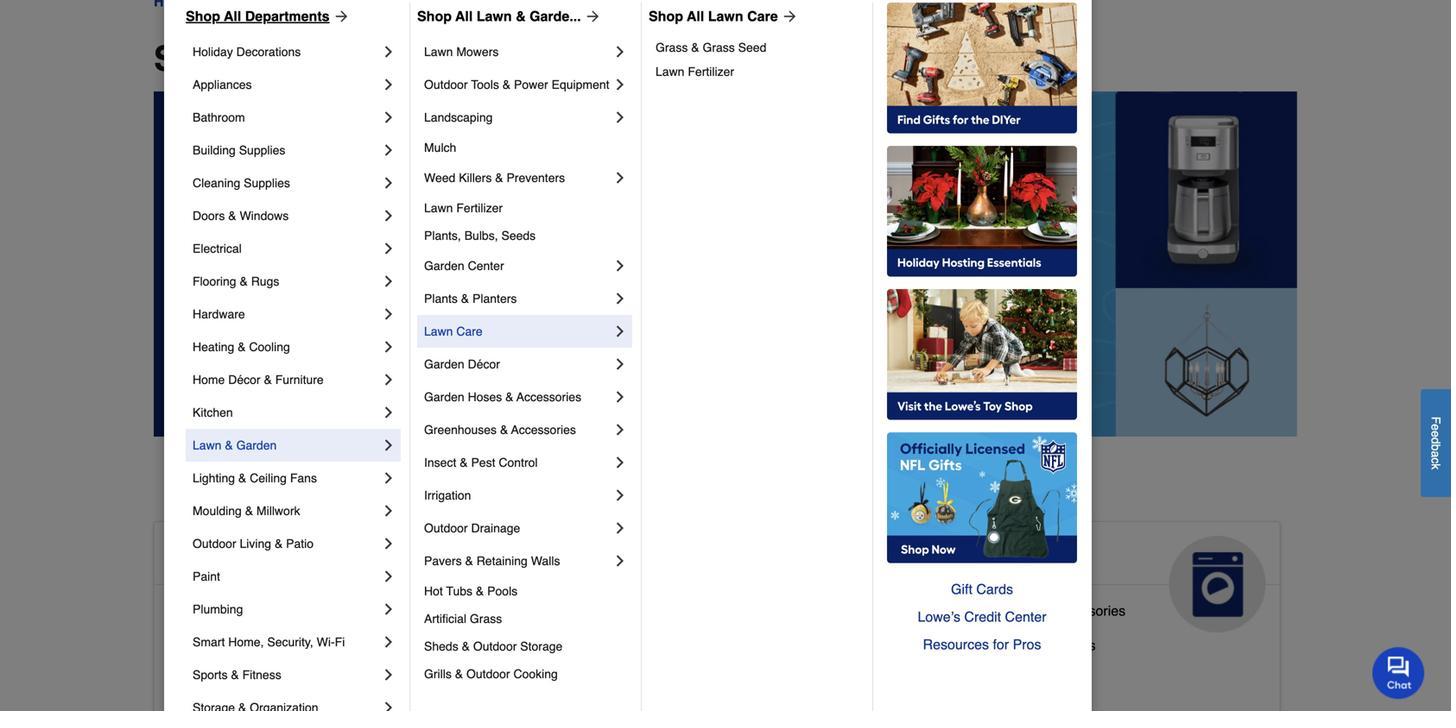 Task type: describe. For each thing, give the bounding box(es) containing it.
& left ceiling
[[238, 472, 246, 486]]

resources for pros link
[[887, 632, 1077, 659]]

animal & pet care
[[553, 543, 703, 599]]

shop for shop all lawn & garde...
[[417, 8, 452, 24]]

accessible for accessible bathroom
[[168, 603, 235, 619]]

& left cooling
[[238, 340, 246, 354]]

sports & fitness
[[193, 669, 281, 683]]

& down cooling
[[264, 373, 272, 387]]

shop all lawn care
[[649, 8, 778, 24]]

lawn for lawn mowers "link"
[[424, 45, 453, 59]]

all for shop all lawn care
[[687, 8, 704, 24]]

pet inside animal & pet care
[[665, 543, 703, 571]]

holiday decorations link
[[193, 35, 380, 68]]

0 vertical spatial furniture
[[275, 373, 324, 387]]

home,
[[228, 636, 264, 650]]

& right tubs
[[476, 585, 484, 599]]

gift
[[951, 582, 973, 598]]

mowers
[[456, 45, 499, 59]]

arrow right image for shop all lawn care
[[778, 8, 799, 25]]

lawn up "mowers"
[[477, 8, 512, 24]]

0 horizontal spatial appliances
[[193, 78, 252, 92]]

animal & pet care link
[[540, 523, 895, 633]]

appliance
[[938, 603, 999, 619]]

1 horizontal spatial appliances
[[938, 543, 1067, 571]]

accessories for garden hoses & accessories
[[517, 390, 582, 404]]

décor for lawn
[[468, 358, 500, 371]]

hot
[[424, 585, 443, 599]]

kitchen
[[193, 406, 233, 420]]

pet beds, houses, & furniture
[[553, 666, 740, 682]]

& right sheds
[[462, 640, 470, 654]]

landscaping link
[[424, 101, 612, 134]]

enjoy savings year-round. no matter what you're shopping for, find what you need at a great price. image
[[154, 92, 1298, 437]]

fi
[[335, 636, 345, 650]]

care for animal & pet care
[[553, 571, 607, 599]]

lighting
[[193, 472, 235, 486]]

c
[[1429, 458, 1443, 464]]

lowe's credit center link
[[887, 604, 1077, 632]]

building
[[193, 143, 236, 157]]

1 horizontal spatial grass
[[656, 41, 688, 54]]

home décor & furniture link
[[193, 364, 380, 397]]

b
[[1429, 444, 1443, 451]]

kitchen link
[[193, 397, 380, 429]]

chevron right image for garden hoses & accessories
[[612, 389, 629, 406]]

outdoor drainage
[[424, 522, 520, 536]]

departments for shop all departments
[[245, 8, 330, 24]]

chevron right image for moulding & millwork
[[380, 503, 397, 520]]

outdoor living & patio link
[[193, 528, 380, 561]]

preventers
[[507, 171, 565, 185]]

& down garden hoses & accessories
[[500, 423, 508, 437]]

pavers & retaining walls
[[424, 555, 560, 568]]

& right tools
[[503, 78, 511, 92]]

0 horizontal spatial lawn fertilizer
[[424, 201, 503, 215]]

hot tubs & pools
[[424, 585, 518, 599]]

seeds
[[501, 229, 536, 243]]

& right parts
[[1039, 603, 1048, 619]]

accessible bathroom
[[168, 603, 298, 619]]

all for shop all lawn & garde...
[[455, 8, 473, 24]]

patio
[[286, 537, 314, 551]]

smart
[[193, 636, 225, 650]]

rugs
[[251, 275, 279, 289]]

pavers
[[424, 555, 462, 568]]

cooking
[[514, 668, 558, 682]]

flooring & rugs link
[[193, 265, 380, 298]]

find gifts for the diyer. image
[[887, 3, 1077, 134]]

chevron right image for building supplies
[[380, 142, 397, 159]]

k
[[1429, 464, 1443, 470]]

grass & grass seed
[[656, 41, 767, 54]]

1 vertical spatial pet
[[553, 666, 574, 682]]

outdoor for outdoor drainage
[[424, 522, 468, 536]]

grass & grass seed link
[[656, 35, 860, 60]]

livestock supplies link
[[553, 627, 668, 662]]

grills
[[424, 668, 452, 682]]

accessible for accessible entry & home
[[168, 673, 235, 688]]

chevron right image for outdoor tools & power equipment
[[612, 76, 629, 93]]

chevron right image for outdoor living & patio
[[380, 536, 397, 553]]

accessible for accessible bedroom
[[168, 638, 235, 654]]

artificial
[[424, 613, 467, 626]]

& right entry
[[274, 673, 284, 688]]

outdoor up grills & outdoor cooking
[[473, 640, 517, 654]]

accessible home
[[168, 543, 369, 571]]

& right doors
[[228, 209, 236, 223]]

windows
[[240, 209, 289, 223]]

& right plants
[[461, 292, 469, 306]]

insect
[[424, 456, 456, 470]]

moulding & millwork
[[193, 505, 300, 518]]

chevron right image for lighting & ceiling fans
[[380, 470, 397, 487]]

shop for shop all lawn care
[[649, 8, 683, 24]]

0 vertical spatial home
[[193, 373, 225, 387]]

garden hoses & accessories link
[[424, 381, 612, 414]]

tubs
[[446, 585, 473, 599]]

beverage & wine chillers link
[[938, 634, 1096, 669]]

lawn care
[[424, 325, 483, 339]]

lawn up grass & grass seed
[[708, 8, 744, 24]]

hoses
[[468, 390, 502, 404]]

resources for pros
[[923, 637, 1041, 653]]

chevron right image for home décor & furniture
[[380, 371, 397, 389]]

appliance parts & accessories link
[[938, 600, 1126, 634]]

cooling
[[249, 340, 290, 354]]

1 horizontal spatial appliances link
[[925, 523, 1280, 633]]

lawn for the leftmost lawn fertilizer link
[[424, 201, 453, 215]]

credit
[[964, 610, 1001, 625]]

home décor & furniture
[[193, 373, 324, 387]]

lawn for lawn & garden link
[[193, 439, 222, 453]]

smart home, security, wi-fi
[[193, 636, 345, 650]]

animal & pet care image
[[785, 536, 881, 633]]

lighting & ceiling fans link
[[193, 462, 380, 495]]

gift cards
[[951, 582, 1013, 598]]

chevron right image for heating & cooling
[[380, 339, 397, 356]]

moulding
[[193, 505, 242, 518]]

outdoor for outdoor living & patio
[[193, 537, 236, 551]]

outdoor drainage link
[[424, 512, 612, 545]]

chevron right image for holiday decorations
[[380, 43, 397, 60]]

chevron right image for weed killers & preventers
[[612, 169, 629, 187]]

& right houses,
[[672, 666, 681, 682]]

outdoor living & patio
[[193, 537, 314, 551]]

lawn & garden link
[[193, 429, 380, 462]]

outdoor for outdoor tools & power equipment
[[424, 78, 468, 92]]

& left patio
[[275, 537, 283, 551]]

visit the lowe's toy shop. image
[[887, 289, 1077, 421]]

grills & outdoor cooking link
[[424, 661, 629, 689]]

lowe's credit center
[[918, 610, 1047, 625]]

storage
[[520, 640, 563, 654]]

bedroom
[[238, 638, 294, 654]]

pools
[[487, 585, 518, 599]]

chevron right image for paint
[[380, 568, 397, 586]]

killers
[[459, 171, 492, 185]]

mulch
[[424, 141, 456, 155]]

1 vertical spatial home
[[302, 543, 369, 571]]

shop all lawn & garde... link
[[417, 6, 602, 27]]

& left rugs
[[240, 275, 248, 289]]

sports
[[193, 669, 228, 683]]

greenhouses & accessories link
[[424, 414, 612, 447]]

all for shop all departments
[[224, 8, 241, 24]]

millwork
[[257, 505, 300, 518]]

chevron right image for pavers & retaining walls
[[612, 553, 629, 570]]

& left pros
[[1001, 638, 1011, 654]]

chevron right image for appliances
[[380, 76, 397, 93]]

doors & windows link
[[193, 200, 380, 232]]

beds,
[[578, 666, 613, 682]]



Task type: locate. For each thing, give the bounding box(es) containing it.
1 vertical spatial furniture
[[685, 666, 740, 682]]

care for shop all lawn care
[[747, 8, 778, 24]]

seed
[[738, 41, 767, 54]]

0 horizontal spatial fertilizer
[[456, 201, 503, 215]]

accessible entry & home
[[168, 673, 324, 688]]

greenhouses & accessories
[[424, 423, 576, 437]]

2 vertical spatial home
[[288, 673, 324, 688]]

accessible bedroom
[[168, 638, 294, 654]]

2 vertical spatial supplies
[[615, 631, 668, 647]]

artificial grass
[[424, 613, 502, 626]]

departments up landscaping
[[302, 39, 513, 79]]

care down plants & planters
[[456, 325, 483, 339]]

1 vertical spatial accessories
[[511, 423, 576, 437]]

0 horizontal spatial grass
[[470, 613, 502, 626]]

1 vertical spatial appliances
[[938, 543, 1067, 571]]

building supplies link
[[193, 134, 380, 167]]

appliances down holiday
[[193, 78, 252, 92]]

1 e from the top
[[1429, 424, 1443, 431]]

supplies up the windows
[[244, 176, 290, 190]]

0 vertical spatial center
[[468, 259, 504, 273]]

e up d
[[1429, 424, 1443, 431]]

0 vertical spatial care
[[747, 8, 778, 24]]

care
[[747, 8, 778, 24], [456, 325, 483, 339], [553, 571, 607, 599]]

& right pavers
[[465, 555, 473, 568]]

garden for garden center
[[424, 259, 465, 273]]

shop up grass & grass seed
[[649, 8, 683, 24]]

1 shop from the left
[[186, 8, 220, 24]]

ceiling
[[250, 472, 287, 486]]

0 vertical spatial bathroom
[[193, 111, 245, 124]]

& left the pest
[[460, 456, 468, 470]]

chevron right image for greenhouses & accessories
[[612, 422, 629, 439]]

& right hoses
[[506, 390, 514, 404]]

garden center
[[424, 259, 504, 273]]

arrow right image for shop all lawn & garde...
[[581, 8, 602, 25]]

irrigation link
[[424, 479, 612, 512]]

& right animal in the bottom left of the page
[[641, 543, 658, 571]]

retaining
[[477, 555, 528, 568]]

grass down shop all lawn care at the top of page
[[656, 41, 688, 54]]

chevron right image for lawn & garden
[[380, 437, 397, 454]]

accessible inside accessible bathroom link
[[168, 603, 235, 619]]

chevron right image for outdoor drainage
[[612, 520, 629, 537]]

arrow right image for shop all departments
[[330, 8, 350, 25]]

bulbs,
[[465, 229, 498, 243]]

appliances link
[[193, 68, 380, 101], [925, 523, 1280, 633]]

1 horizontal spatial arrow right image
[[581, 8, 602, 25]]

arrow right image up grass & grass seed link
[[778, 8, 799, 25]]

appliances
[[193, 78, 252, 92], [938, 543, 1067, 571]]

bathroom up 'building'
[[193, 111, 245, 124]]

1 vertical spatial center
[[1005, 610, 1047, 625]]

lighting & ceiling fans
[[193, 472, 317, 486]]

chevron right image for electrical
[[380, 240, 397, 257]]

2 horizontal spatial care
[[747, 8, 778, 24]]

0 vertical spatial pet
[[665, 543, 703, 571]]

chevron right image for garden décor
[[612, 356, 629, 373]]

chevron right image for cleaning supplies
[[380, 175, 397, 192]]

accessories up the greenhouses & accessories link
[[517, 390, 582, 404]]

all up lawn mowers
[[455, 8, 473, 24]]

& left garde...
[[516, 8, 526, 24]]

0 vertical spatial fertilizer
[[688, 65, 734, 79]]

fertilizer down grass & grass seed
[[688, 65, 734, 79]]

furniture up kitchen link
[[275, 373, 324, 387]]

& left millwork
[[245, 505, 253, 518]]

center inside garden center link
[[468, 259, 504, 273]]

all down shop all departments link
[[249, 39, 293, 79]]

& inside "link"
[[245, 505, 253, 518]]

chevron right image for irrigation
[[612, 487, 629, 505]]

0 vertical spatial accessories
[[517, 390, 582, 404]]

chevron right image for lawn mowers
[[612, 43, 629, 60]]

accessible inside accessible entry & home link
[[168, 673, 235, 688]]

2 horizontal spatial arrow right image
[[778, 8, 799, 25]]

0 vertical spatial supplies
[[239, 143, 285, 157]]

holiday decorations
[[193, 45, 301, 59]]

animal
[[553, 543, 634, 571]]

1 vertical spatial departments
[[302, 39, 513, 79]]

0 horizontal spatial furniture
[[275, 373, 324, 387]]

& down the accessible bedroom link
[[231, 669, 239, 683]]

arrow right image up equipment
[[581, 8, 602, 25]]

supplies for cleaning supplies
[[244, 176, 290, 190]]

chevron right image for plants & planters
[[612, 290, 629, 308]]

1 vertical spatial lawn fertilizer
[[424, 201, 503, 215]]

0 vertical spatial lawn fertilizer link
[[656, 60, 860, 84]]

pet
[[665, 543, 703, 571], [553, 666, 574, 682]]

accessible down smart
[[168, 673, 235, 688]]

hardware link
[[193, 298, 380, 331]]

chevron right image for plumbing
[[380, 601, 397, 619]]

e up the b
[[1429, 431, 1443, 438]]

accessories up chillers at bottom right
[[1052, 603, 1126, 619]]

0 horizontal spatial appliances link
[[193, 68, 380, 101]]

garden for garden hoses & accessories
[[424, 390, 465, 404]]

grass up sheds & outdoor storage
[[470, 613, 502, 626]]

3 accessible from the top
[[168, 638, 235, 654]]

outdoor tools & power equipment link
[[424, 68, 612, 101]]

1 vertical spatial bathroom
[[238, 603, 298, 619]]

chevron right image for landscaping
[[612, 109, 629, 126]]

supplies for building supplies
[[239, 143, 285, 157]]

décor down heating & cooling
[[228, 373, 261, 387]]

2 e from the top
[[1429, 431, 1443, 438]]

garden décor link
[[424, 348, 612, 381]]

heating
[[193, 340, 234, 354]]

2 horizontal spatial shop
[[649, 8, 683, 24]]

accessible up sports
[[168, 638, 235, 654]]

appliance parts & accessories
[[938, 603, 1126, 619]]

greenhouses
[[424, 423, 497, 437]]

0 horizontal spatial lawn fertilizer link
[[424, 194, 629, 222]]

0 horizontal spatial center
[[468, 259, 504, 273]]

chevron right image for lawn care
[[612, 323, 629, 340]]

weed killers & preventers link
[[424, 162, 612, 194]]

& up lighting
[[225, 439, 233, 453]]

paint
[[193, 570, 220, 584]]

supplies up houses,
[[615, 631, 668, 647]]

plants,
[[424, 229, 461, 243]]

shop up lawn mowers
[[417, 8, 452, 24]]

1 vertical spatial fertilizer
[[456, 201, 503, 215]]

accessories for appliance parts & accessories
[[1052, 603, 1126, 619]]

0 horizontal spatial décor
[[228, 373, 261, 387]]

hot tubs & pools link
[[424, 578, 629, 606]]

shop
[[154, 39, 240, 79]]

décor for departments
[[228, 373, 261, 387]]

accessible up smart
[[168, 603, 235, 619]]

care up grass & grass seed link
[[747, 8, 778, 24]]

a
[[1429, 451, 1443, 458]]

3 shop from the left
[[649, 8, 683, 24]]

plants & planters link
[[424, 283, 612, 315]]

garden hoses & accessories
[[424, 390, 582, 404]]

mulch link
[[424, 134, 629, 162]]

bathroom link
[[193, 101, 380, 134]]

2 horizontal spatial grass
[[703, 41, 735, 54]]

2 shop from the left
[[417, 8, 452, 24]]

lawn down grass & grass seed
[[656, 65, 685, 79]]

grass
[[656, 41, 688, 54], [703, 41, 735, 54], [470, 613, 502, 626]]

fertilizer for the leftmost lawn fertilizer link
[[456, 201, 503, 215]]

center inside lowe's credit center link
[[1005, 610, 1047, 625]]

walls
[[531, 555, 560, 568]]

shop all lawn & garde...
[[417, 8, 581, 24]]

1 horizontal spatial fertilizer
[[688, 65, 734, 79]]

0 vertical spatial appliances link
[[193, 68, 380, 101]]

chevron right image
[[380, 76, 397, 93], [612, 76, 629, 93], [380, 142, 397, 159], [380, 207, 397, 225], [612, 257, 629, 275], [380, 273, 397, 290], [612, 356, 629, 373], [380, 371, 397, 389], [612, 389, 629, 406], [380, 437, 397, 454], [612, 454, 629, 472], [380, 470, 397, 487], [380, 503, 397, 520], [612, 520, 629, 537], [612, 553, 629, 570], [380, 601, 397, 619], [380, 634, 397, 651], [380, 667, 397, 684], [380, 700, 397, 712]]

electrical link
[[193, 232, 380, 265]]

outdoor down moulding
[[193, 537, 236, 551]]

outdoor up landscaping
[[424, 78, 468, 92]]

appliances link up chillers at bottom right
[[925, 523, 1280, 633]]

appliances up "cards"
[[938, 543, 1067, 571]]

3 arrow right image from the left
[[778, 8, 799, 25]]

plants, bulbs, seeds link
[[424, 222, 629, 250]]

2 accessible from the top
[[168, 603, 235, 619]]

landscaping
[[424, 111, 493, 124]]

accessible inside accessible home link
[[168, 543, 295, 571]]

& right killers
[[495, 171, 503, 185]]

outdoor
[[424, 78, 468, 92], [424, 522, 468, 536], [193, 537, 236, 551], [473, 640, 517, 654], [467, 668, 510, 682]]

accessible
[[168, 543, 295, 571], [168, 603, 235, 619], [168, 638, 235, 654], [168, 673, 235, 688]]

departments for shop all departments
[[302, 39, 513, 79]]

appliances link down decorations
[[193, 68, 380, 101]]

cleaning
[[193, 176, 240, 190]]

smart home, security, wi-fi link
[[193, 626, 380, 659]]

accessible home image
[[400, 536, 496, 633]]

supplies for livestock supplies
[[615, 631, 668, 647]]

0 vertical spatial appliances
[[193, 78, 252, 92]]

shop all departments
[[154, 39, 513, 79]]

arrow right image inside 'shop all lawn & garde...' link
[[581, 8, 602, 25]]

paint link
[[193, 561, 380, 594]]

0 vertical spatial lawn fertilizer
[[656, 65, 734, 79]]

lawn fertilizer link down seed
[[656, 60, 860, 84]]

livestock
[[553, 631, 611, 647]]

plumbing
[[193, 603, 243, 617]]

0 vertical spatial décor
[[468, 358, 500, 371]]

artificial grass link
[[424, 606, 629, 633]]

fertilizer
[[688, 65, 734, 79], [456, 201, 503, 215]]

lawn up "plants,"
[[424, 201, 453, 215]]

garden inside lawn & garden link
[[236, 439, 277, 453]]

departments up holiday decorations link
[[245, 8, 330, 24]]

outdoor down sheds & outdoor storage
[[467, 668, 510, 682]]

chevron right image
[[380, 43, 397, 60], [612, 43, 629, 60], [380, 109, 397, 126], [612, 109, 629, 126], [612, 169, 629, 187], [380, 175, 397, 192], [380, 240, 397, 257], [612, 290, 629, 308], [380, 306, 397, 323], [612, 323, 629, 340], [380, 339, 397, 356], [380, 404, 397, 422], [612, 422, 629, 439], [612, 487, 629, 505], [380, 536, 397, 553], [380, 568, 397, 586]]

1 vertical spatial care
[[456, 325, 483, 339]]

chevron right image for flooring & rugs
[[380, 273, 397, 290]]

lawn left "mowers"
[[424, 45, 453, 59]]

garden down lawn care
[[424, 358, 465, 371]]

bathroom
[[193, 111, 245, 124], [238, 603, 298, 619]]

plants, bulbs, seeds
[[424, 229, 536, 243]]

lawn for lawn care link
[[424, 325, 453, 339]]

chat invite button image
[[1373, 647, 1425, 700]]

planters
[[473, 292, 517, 306]]

1 accessible from the top
[[168, 543, 295, 571]]

sports & fitness link
[[193, 659, 380, 692]]

arrow right image inside shop all lawn care link
[[778, 8, 799, 25]]

1 vertical spatial supplies
[[244, 176, 290, 190]]

garden up greenhouses
[[424, 390, 465, 404]]

lawn fertilizer link up seeds
[[424, 194, 629, 222]]

shop for shop all departments
[[186, 8, 220, 24]]

chevron right image for doors & windows
[[380, 207, 397, 225]]

garden inside garden center link
[[424, 259, 465, 273]]

lawn down plants
[[424, 325, 453, 339]]

décor up hoses
[[468, 358, 500, 371]]

center up pros
[[1005, 610, 1047, 625]]

appliances image
[[1170, 536, 1266, 633]]

accessible down moulding
[[168, 543, 295, 571]]

lawn care link
[[424, 315, 612, 348]]

sheds
[[424, 640, 458, 654]]

chevron right image for insect & pest control
[[612, 454, 629, 472]]

chevron right image for garden center
[[612, 257, 629, 275]]

all up grass & grass seed
[[687, 8, 704, 24]]

holiday hosting essentials. image
[[887, 146, 1077, 277]]

garden décor
[[424, 358, 500, 371]]

1 horizontal spatial décor
[[468, 358, 500, 371]]

officially licensed n f l gifts. shop now. image
[[887, 433, 1077, 564]]

wi-
[[317, 636, 335, 650]]

2 vertical spatial accessories
[[1052, 603, 1126, 619]]

& down shop all lawn care at the top of page
[[691, 41, 699, 54]]

garden for garden décor
[[424, 358, 465, 371]]

care down the walls
[[553, 571, 607, 599]]

1 horizontal spatial lawn fertilizer
[[656, 65, 734, 79]]

accessories up 'control'
[[511, 423, 576, 437]]

lawn down kitchen
[[193, 439, 222, 453]]

lawn inside "link"
[[424, 45, 453, 59]]

lawn for the top lawn fertilizer link
[[656, 65, 685, 79]]

flooring
[[193, 275, 236, 289]]

outdoor down irrigation
[[424, 522, 468, 536]]

furniture right houses,
[[685, 666, 740, 682]]

1 horizontal spatial center
[[1005, 610, 1047, 625]]

grass down shop all lawn care link
[[703, 41, 735, 54]]

center
[[468, 259, 504, 273], [1005, 610, 1047, 625]]

1 vertical spatial décor
[[228, 373, 261, 387]]

décor
[[468, 358, 500, 371], [228, 373, 261, 387]]

garden down "plants,"
[[424, 259, 465, 273]]

4 accessible from the top
[[168, 673, 235, 688]]

& inside animal & pet care
[[641, 543, 658, 571]]

garden up lighting & ceiling fans
[[236, 439, 277, 453]]

& right grills
[[455, 668, 463, 682]]

all up holiday decorations
[[224, 8, 241, 24]]

garden center link
[[424, 250, 612, 283]]

arrow right image
[[330, 8, 350, 25], [581, 8, 602, 25], [778, 8, 799, 25]]

0 horizontal spatial arrow right image
[[330, 8, 350, 25]]

fertilizer for the top lawn fertilizer link
[[688, 65, 734, 79]]

chevron right image for kitchen
[[380, 404, 397, 422]]

shop up holiday
[[186, 8, 220, 24]]

control
[[499, 456, 538, 470]]

0 horizontal spatial shop
[[186, 8, 220, 24]]

accessible inside the accessible bedroom link
[[168, 638, 235, 654]]

1 vertical spatial lawn fertilizer link
[[424, 194, 629, 222]]

chevron right image for sports & fitness
[[380, 667, 397, 684]]

0 horizontal spatial care
[[456, 325, 483, 339]]

center down bulbs,
[[468, 259, 504, 273]]

0 vertical spatial departments
[[245, 8, 330, 24]]

arrow right image up shop all departments
[[330, 8, 350, 25]]

lawn fertilizer up plants, bulbs, seeds
[[424, 201, 503, 215]]

2 vertical spatial care
[[553, 571, 607, 599]]

1 horizontal spatial care
[[553, 571, 607, 599]]

for
[[993, 637, 1009, 653]]

bathroom up smart home, security, wi-fi
[[238, 603, 298, 619]]

chevron right image for bathroom
[[380, 109, 397, 126]]

arrow right image inside shop all departments link
[[330, 8, 350, 25]]

lawn fertilizer down grass & grass seed
[[656, 65, 734, 79]]

plants & planters
[[424, 292, 517, 306]]

shop all departments
[[186, 8, 330, 24]]

1 horizontal spatial shop
[[417, 8, 452, 24]]

1 horizontal spatial lawn fertilizer link
[[656, 60, 860, 84]]

garden inside garden décor link
[[424, 358, 465, 371]]

1 vertical spatial appliances link
[[925, 523, 1280, 633]]

chevron right image for hardware
[[380, 306, 397, 323]]

sheds & outdoor storage link
[[424, 633, 629, 661]]

0 horizontal spatial pet
[[553, 666, 574, 682]]

plants
[[424, 292, 458, 306]]

cleaning supplies link
[[193, 167, 380, 200]]

living
[[240, 537, 271, 551]]

1 arrow right image from the left
[[330, 8, 350, 25]]

chevron right image for smart home, security, wi-fi
[[380, 634, 397, 651]]

supplies up the cleaning supplies
[[239, 143, 285, 157]]

2 arrow right image from the left
[[581, 8, 602, 25]]

1 horizontal spatial furniture
[[685, 666, 740, 682]]

fertilizer up plants, bulbs, seeds
[[456, 201, 503, 215]]

accessible for accessible home
[[168, 543, 295, 571]]

lowe's
[[918, 610, 961, 625]]

care inside animal & pet care
[[553, 571, 607, 599]]

1 horizontal spatial pet
[[665, 543, 703, 571]]

all
[[224, 8, 241, 24], [455, 8, 473, 24], [687, 8, 704, 24], [249, 39, 293, 79]]



Task type: vqa. For each thing, say whether or not it's contained in the screenshot.
Lowe's can install a single unit or replace any window in your home that needs to be replaced.
no



